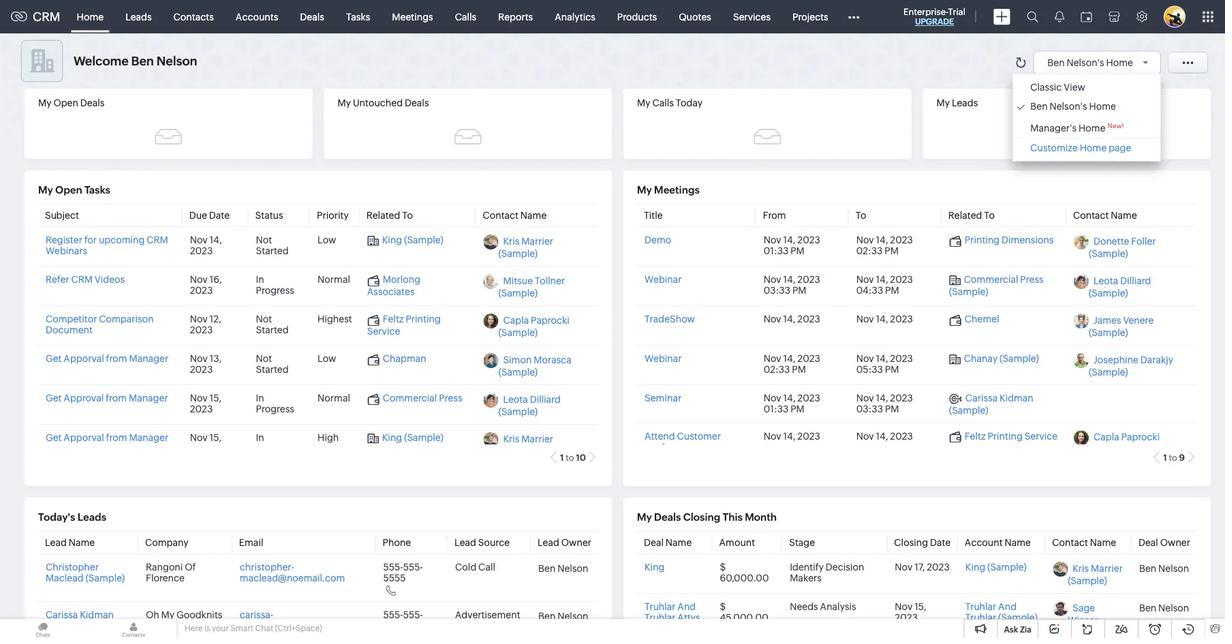 Task type: vqa. For each thing, say whether or not it's contained in the screenshot.


Task type: describe. For each thing, give the bounding box(es) containing it.
from for high
[[106, 432, 127, 443]]

christopher maclead (sample)
[[46, 561, 125, 583]]

open for tasks
[[55, 184, 82, 196]]

0 horizontal spatial carissa
[[46, 609, 78, 620]]

seminar link
[[645, 392, 682, 403]]

1 vertical spatial calls
[[653, 97, 674, 108]]

2 vertical spatial printing
[[988, 430, 1023, 441]]

chanay (sample) link
[[950, 353, 1040, 365]]

demo
[[645, 234, 672, 245]]

nov inside the "nov 13, 2023"
[[190, 353, 208, 364]]

normal for morlong associates
[[318, 274, 350, 285]]

deals right untouched
[[405, 97, 429, 108]]

get apporval from manager for nov 13, 2023
[[46, 353, 169, 364]]

1 horizontal spatial carissa
[[966, 392, 998, 403]]

kris for high
[[503, 433, 520, 444]]

email link
[[239, 537, 263, 548]]

chemel
[[965, 313, 1000, 324]]

0 vertical spatial nov 14, 2023 02:33 pm
[[857, 234, 913, 256]]

nov 14, 2023 for attend customer conference
[[764, 430, 821, 441]]

register
[[46, 234, 82, 245]]

9
[[1180, 452, 1185, 463]]

related for 2nd related to link from the left
[[949, 210, 983, 221]]

1 vertical spatial 03:33
[[857, 403, 884, 414]]

needs analysis
[[790, 601, 857, 612]]

from
[[763, 210, 786, 221]]

my for my untouched deals
[[338, 97, 351, 108]]

classic view link
[[1017, 82, 1157, 93]]

reports
[[498, 11, 533, 22]]

deals link
[[289, 0, 335, 33]]

in for refer crm videos
[[256, 274, 264, 285]]

not for 13,
[[256, 353, 272, 364]]

contact name link up the donette on the right of page
[[1074, 210, 1138, 221]]

apporval for nov 13, 2023
[[64, 353, 104, 364]]

(sample) inside truhlar and truhlar (sample)
[[999, 612, 1038, 623]]

ben nelson's home for ben nelson's home link to the bottom
[[1031, 101, 1117, 112]]

demo link
[[645, 234, 672, 245]]

1 for my meetings
[[1164, 452, 1168, 463]]

search element
[[1019, 0, 1047, 33]]

0 vertical spatial carissa kidman (sample) link
[[950, 392, 1034, 415]]

(sample) down commercial press
[[404, 432, 444, 443]]

simon
[[503, 354, 532, 365]]

view
[[1064, 82, 1086, 93]]

deal for deal owner
[[1139, 537, 1159, 548]]

document
[[46, 324, 93, 335]]

welcome
[[74, 54, 129, 68]]

deal for deal name
[[644, 537, 664, 548]]

from for low
[[106, 353, 127, 364]]

ben right sage
[[1140, 602, 1157, 613]]

kris marrier (sample) link for nov 17, 2023
[[1068, 563, 1123, 586]]

leota for the bottom the leota dilliard (sample) link
[[503, 394, 528, 405]]

from for normal
[[106, 392, 127, 403]]

tasks link
[[335, 0, 381, 33]]

home down manager's home new!
[[1080, 142, 1107, 153]]

quotes
[[679, 11, 712, 22]]

1 vertical spatial tasks
[[85, 184, 110, 196]]

2 555-555- 5555 from the top
[[383, 609, 423, 631]]

king (sample) link for high
[[367, 432, 444, 444]]

get for normal
[[46, 392, 62, 403]]

0 horizontal spatial meetings
[[392, 11, 433, 22]]

nov 16, 2023
[[190, 274, 222, 296]]

printing dimensions link
[[950, 234, 1054, 246]]

(sample) inside mitsue tollner (sample)
[[499, 287, 538, 298]]

2 related to link from the left
[[949, 210, 995, 221]]

(sample) inside christopher maclead (sample)
[[86, 572, 125, 583]]

0 horizontal spatial 02:33
[[764, 364, 790, 375]]

home up classic view link
[[1107, 57, 1134, 68]]

nov 14, 2023 01:33 pm for 02:33
[[764, 234, 821, 256]]

15, for get apporval from manager
[[210, 432, 222, 443]]

get apporval from manager for nov 15, 2023
[[46, 432, 169, 443]]

chanay
[[965, 353, 998, 364]]

contacts image
[[91, 619, 177, 638]]

apporval for nov 15, 2023
[[64, 432, 104, 443]]

(sample) up morlong
[[404, 234, 444, 245]]

normal for commercial press
[[318, 392, 350, 403]]

2023 inside nov 14, 2023 04:33 pm
[[891, 274, 913, 285]]

(ctrl+space)
[[275, 624, 322, 633]]

my for my leads
[[937, 97, 950, 108]]

low for chapman
[[318, 353, 336, 364]]

today's leads
[[38, 511, 106, 523]]

0 horizontal spatial carissa kidman (sample)
[[46, 609, 114, 631]]

morlong
[[383, 274, 421, 285]]

printing dimensions
[[965, 234, 1054, 245]]

king (sample) link for low
[[367, 234, 444, 246]]

leads link
[[115, 0, 163, 33]]

my for my open tasks
[[38, 184, 53, 196]]

today
[[676, 97, 703, 108]]

1 vertical spatial nov 14, 2023 03:33 pm
[[857, 392, 913, 414]]

0 vertical spatial leota dilliard (sample) link
[[1089, 275, 1152, 298]]

profile image
[[1164, 6, 1186, 28]]

1 vertical spatial capla paprocki (sample)
[[1089, 431, 1161, 455]]

(sample) up sage
[[1068, 575, 1108, 586]]

(sample) inside "sage wieser (sample)"
[[1053, 627, 1093, 638]]

1 vertical spatial ben nelson's home link
[[1017, 101, 1157, 112]]

carissa- kidman@noemail.com link
[[240, 609, 340, 631]]

marrier for high
[[522, 433, 554, 444]]

dilliard for top the leota dilliard (sample) link
[[1121, 275, 1152, 286]]

foller
[[1132, 236, 1157, 246]]

name for related to's contact name link
[[521, 210, 547, 221]]

started for nov 13, 2023
[[256, 364, 289, 375]]

projects
[[793, 11, 829, 22]]

2023 inside nov 14, 2023 05:33 pm
[[891, 353, 913, 364]]

(sample) left 1 to 10
[[499, 445, 538, 456]]

(sample) down account name link
[[988, 561, 1027, 572]]

new!
[[1108, 121, 1125, 129]]

ben up classic view
[[1048, 57, 1065, 68]]

high
[[318, 432, 339, 443]]

2 vertical spatial crm
[[71, 274, 93, 285]]

0 vertical spatial printing
[[965, 234, 1000, 245]]

1 vertical spatial feltz
[[965, 430, 986, 441]]

0 horizontal spatial 03:33
[[764, 285, 791, 296]]

(sample) up simon
[[499, 327, 538, 338]]

nelson's for the topmost ben nelson's home link
[[1067, 57, 1105, 68]]

kris marrier (sample) for low
[[499, 236, 554, 259]]

king down commercial press link
[[382, 432, 402, 443]]

press for commercial press (sample)
[[1021, 274, 1044, 285]]

in progress for morlong associates
[[256, 274, 294, 296]]

leads for my leads
[[952, 97, 978, 108]]

contact for related to
[[483, 210, 519, 221]]

profile element
[[1156, 0, 1194, 33]]

1 horizontal spatial closing
[[895, 537, 929, 548]]

contact name up the donette on the right of page
[[1074, 210, 1138, 221]]

ben down "deal owner"
[[1140, 562, 1157, 573]]

marrier for nov 17, 2023
[[1091, 563, 1123, 574]]

associates
[[367, 286, 415, 297]]

ask zia
[[1004, 625, 1032, 634]]

deals left tasks link
[[300, 11, 324, 22]]

refer
[[46, 274, 69, 285]]

0 vertical spatial feltz printing service link
[[367, 313, 441, 336]]

my inside 'oh my goodknits inc'
[[161, 609, 175, 620]]

ben nelson's home for the topmost ben nelson's home link
[[1048, 57, 1134, 68]]

2 vertical spatial king (sample)
[[966, 561, 1027, 572]]

leota for top the leota dilliard (sample) link
[[1094, 275, 1119, 286]]

commercial press
[[383, 392, 463, 403]]

customer
[[677, 430, 721, 441]]

amount
[[720, 537, 755, 548]]

2023 inside nov 16, 2023
[[190, 285, 213, 296]]

account name
[[965, 537, 1031, 548]]

morasca
[[534, 354, 572, 365]]

kris marrier (sample) for high
[[499, 433, 554, 456]]

home up "welcome"
[[77, 11, 104, 22]]

rangoni of florence
[[146, 561, 196, 583]]

christopher
[[46, 561, 99, 572]]

0 vertical spatial feltz
[[383, 313, 404, 324]]

webinar for nov 14, 2023 02:33 pm
[[645, 353, 682, 364]]

commercial press link
[[367, 392, 463, 404]]

not for 12,
[[256, 313, 272, 324]]

04:33
[[857, 285, 884, 296]]

my untouched deals
[[338, 97, 429, 108]]

search image
[[1027, 11, 1039, 22]]

zia
[[1020, 625, 1032, 634]]

$ for $ 60,000.00
[[720, 561, 726, 572]]

1 horizontal spatial capla paprocki (sample) link
[[1089, 431, 1161, 455]]

customize home page
[[1031, 142, 1132, 153]]

oh my goodknits inc
[[146, 609, 223, 631]]

webinar link for 03:33
[[645, 274, 682, 285]]

0 horizontal spatial kidman
[[80, 609, 114, 620]]

0 vertical spatial 02:33
[[857, 245, 883, 256]]

seminar
[[645, 392, 682, 403]]

sage
[[1073, 602, 1096, 613]]

1 horizontal spatial meetings
[[655, 184, 700, 196]]

not started for 12,
[[256, 313, 289, 335]]

king (sample) link for nov 17, 2023
[[966, 561, 1027, 572]]

ben down classic
[[1031, 101, 1048, 112]]

cold
[[455, 561, 477, 572]]

2023 inside the "nov 13, 2023"
[[190, 364, 213, 375]]

from link
[[763, 210, 786, 221]]

0 vertical spatial closing
[[684, 511, 721, 523]]

my for my meetings
[[637, 184, 652, 196]]

2 vertical spatial 15,
[[915, 601, 927, 612]]

my meetings
[[637, 184, 700, 196]]

1 vertical spatial paprocki
[[1122, 431, 1161, 442]]

truhlar and truhlar attys link
[[645, 601, 701, 623]]

attend customer conference link
[[645, 430, 721, 452]]

account
[[965, 537, 1003, 548]]

king up morlong
[[382, 234, 402, 245]]

get apporval from manager link for nov 13, 2023
[[46, 353, 169, 364]]

analytics
[[555, 11, 596, 22]]

page
[[1109, 142, 1132, 153]]

not started for 14,
[[256, 234, 289, 256]]

my leads
[[937, 97, 978, 108]]

of
[[185, 561, 196, 572]]

florence
[[146, 572, 185, 583]]

leota dilliard (sample) for top the leota dilliard (sample) link
[[1089, 275, 1152, 298]]

closing date
[[895, 537, 951, 548]]

1 vertical spatial leota dilliard (sample) link
[[499, 394, 561, 417]]

1 555-555- 5555 from the top
[[383, 561, 423, 583]]

tasks inside tasks link
[[346, 11, 370, 22]]

and for (sample)
[[999, 601, 1017, 612]]

my for my calls today
[[637, 97, 651, 108]]

deals up deal name link
[[655, 511, 681, 523]]

1 5555 from the top
[[383, 572, 406, 583]]

my for my deals closing this month
[[637, 511, 652, 523]]

1 horizontal spatial feltz printing service link
[[950, 430, 1058, 442]]

mitsue tollner (sample) link
[[499, 275, 565, 298]]

lead name link
[[45, 537, 95, 548]]

(sample) down simon morasca (sample) at bottom left
[[499, 406, 538, 417]]

my deals closing this month
[[637, 511, 777, 523]]

0 horizontal spatial capla paprocki (sample)
[[499, 315, 570, 338]]

ask
[[1004, 625, 1019, 634]]

source
[[478, 537, 510, 548]]

manager for low
[[129, 353, 169, 364]]

13,
[[210, 353, 222, 364]]

14, inside nov 14, 2023 04:33 pm
[[876, 274, 889, 285]]

create menu image
[[994, 9, 1011, 25]]

upcoming
[[99, 234, 145, 245]]

1 vertical spatial carissa kidman (sample) link
[[46, 609, 114, 631]]

kris marrier (sample) link for high
[[499, 433, 554, 456]]

king down deal name
[[645, 561, 665, 572]]

2 vertical spatial nov 15, 2023
[[895, 601, 927, 623]]

(sample) up james
[[1089, 287, 1129, 298]]

truhlar and truhlar attys
[[645, 601, 701, 623]]

webinars
[[46, 245, 87, 256]]

nov 15, 2023 for get apporval from manager
[[190, 432, 222, 454]]

0 vertical spatial calls
[[455, 11, 477, 22]]

dilliard for the bottom the leota dilliard (sample) link
[[530, 394, 561, 405]]

0 horizontal spatial crm
[[33, 10, 60, 24]]

due date
[[189, 210, 230, 221]]

1 for my open tasks
[[560, 452, 564, 463]]

0 vertical spatial nov 14, 2023 03:33 pm
[[764, 274, 821, 296]]

45,000.00
[[720, 612, 769, 623]]

maclead
[[46, 572, 84, 583]]

ben right advertisement
[[539, 610, 556, 621]]



Task type: locate. For each thing, give the bounding box(es) containing it.
started down status 'link'
[[256, 245, 289, 256]]

nov inside nov 12, 2023
[[190, 313, 208, 324]]

feltz printing service for the top "feltz printing service" link
[[367, 313, 441, 336]]

in for get apporval from manager
[[256, 432, 264, 443]]

donette
[[1094, 236, 1130, 246]]

1 vertical spatial not started
[[256, 313, 289, 335]]

0 vertical spatial in
[[256, 274, 264, 285]]

1 horizontal spatial related to
[[949, 210, 995, 221]]

1 not started from the top
[[256, 234, 289, 256]]

attend
[[645, 430, 675, 441]]

carissa- kidman@noemail.com
[[240, 609, 340, 631]]

0 vertical spatial nelson's
[[1067, 57, 1105, 68]]

open for deals
[[53, 97, 78, 108]]

deal owner
[[1139, 537, 1191, 548]]

1 horizontal spatial service
[[1025, 430, 1058, 441]]

(sample) up the mitsue
[[499, 248, 538, 259]]

0 horizontal spatial leota dilliard (sample) link
[[499, 394, 561, 417]]

nov 14, 2023 for register for upcoming crm webinars
[[190, 234, 222, 256]]

related to right "priority"
[[367, 210, 413, 221]]

goodknits
[[177, 609, 223, 620]]

analytics link
[[544, 0, 607, 33]]

1 vertical spatial progress
[[256, 403, 294, 414]]

0 vertical spatial 5555
[[383, 572, 406, 583]]

2 webinar from the top
[[645, 353, 682, 364]]

feltz printing service
[[367, 313, 441, 336], [965, 430, 1058, 441]]

(sample) inside 'donette foller (sample)'
[[1089, 248, 1129, 259]]

commercial for commercial press
[[383, 392, 437, 403]]

contact up the donette on the right of page
[[1074, 210, 1109, 221]]

2 horizontal spatial lead
[[538, 537, 560, 548]]

2 normal from the top
[[318, 392, 350, 403]]

14, inside nov 14, 2023 05:33 pm
[[876, 353, 889, 364]]

1 vertical spatial webinar
[[645, 353, 682, 364]]

0 vertical spatial king (sample) link
[[367, 234, 444, 246]]

leota down donette foller (sample) link
[[1094, 275, 1119, 286]]

1 related to link from the left
[[367, 210, 413, 221]]

0 vertical spatial apporval
[[64, 353, 104, 364]]

call
[[479, 561, 496, 572]]

king down account
[[966, 561, 986, 572]]

1 owner from the left
[[562, 537, 592, 548]]

2 in progress from the top
[[256, 392, 294, 414]]

related to link right "priority"
[[367, 210, 413, 221]]

2 to from the left
[[1169, 452, 1178, 463]]

1 to from the left
[[566, 452, 574, 463]]

contact name link
[[483, 210, 547, 221], [1074, 210, 1138, 221], [1053, 537, 1117, 548]]

0 vertical spatial date
[[209, 210, 230, 221]]

1 get apporval from manager link from the top
[[46, 353, 169, 364]]

webinar up seminar on the right bottom
[[645, 353, 682, 364]]

name down my deals closing this month at right bottom
[[666, 537, 692, 548]]

2 started from the top
[[256, 324, 289, 335]]

nov inside nov 14, 2023 05:33 pm
[[857, 353, 874, 364]]

not
[[256, 234, 272, 245], [256, 313, 272, 324], [256, 353, 272, 364]]

name up the mitsue
[[521, 210, 547, 221]]

related for 2nd related to link from right
[[367, 210, 400, 221]]

get apporval from manager link down get approval from manager "link"
[[46, 432, 169, 443]]

1 vertical spatial king (sample)
[[382, 432, 444, 443]]

2 webinar link from the top
[[645, 353, 682, 364]]

ben right "welcome"
[[131, 54, 154, 68]]

2 vertical spatial kris marrier (sample)
[[1068, 563, 1123, 586]]

1 deal from the left
[[644, 537, 664, 548]]

kris marrier (sample) link for low
[[499, 236, 554, 259]]

3 get from the top
[[46, 432, 62, 443]]

1 01:33 from the top
[[764, 245, 789, 256]]

date for due date
[[209, 210, 230, 221]]

2 and from the left
[[999, 601, 1017, 612]]

pm inside nov 14, 2023 04:33 pm
[[886, 285, 900, 296]]

to for my open tasks
[[566, 452, 574, 463]]

contact for account name
[[1053, 537, 1089, 548]]

1 vertical spatial nov 14, 2023 02:33 pm
[[764, 353, 821, 375]]

christopher maclead (sample) link
[[46, 561, 125, 583]]

webinar down demo
[[645, 274, 682, 285]]

home up new!
[[1090, 101, 1117, 112]]

1 related from the left
[[367, 210, 400, 221]]

1 not from the top
[[256, 234, 272, 245]]

king (sample) up morlong
[[382, 234, 444, 245]]

leota
[[1094, 275, 1119, 286], [503, 394, 528, 405]]

1 1 from the left
[[560, 452, 564, 463]]

webinar for nov 14, 2023 03:33 pm
[[645, 274, 682, 285]]

1 progress from the top
[[256, 285, 294, 296]]

products link
[[607, 0, 668, 33]]

0 vertical spatial paprocki
[[531, 315, 570, 326]]

progress for morlong associates
[[256, 285, 294, 296]]

in progress for king (sample)
[[256, 432, 294, 454]]

lead for lead name
[[45, 537, 67, 548]]

555-
[[383, 561, 403, 572], [403, 561, 423, 572], [383, 609, 403, 620], [403, 609, 423, 620]]

service for the top "feltz printing service" link
[[367, 325, 400, 336]]

(sample) inside commercial press (sample)
[[950, 286, 989, 296]]

low for king (sample)
[[318, 234, 336, 245]]

name right account
[[1005, 537, 1031, 548]]

chat
[[255, 624, 273, 633]]

Other Modules field
[[840, 6, 869, 28]]

kris for low
[[503, 236, 520, 246]]

2 get from the top
[[46, 392, 62, 403]]

2 related to from the left
[[949, 210, 995, 221]]

name up the donette on the right of page
[[1111, 210, 1138, 221]]

2 apporval from the top
[[64, 432, 104, 443]]

calls left today
[[653, 97, 674, 108]]

nelson's up classic view link
[[1067, 57, 1105, 68]]

contact name for related to
[[483, 210, 547, 221]]

nov inside nov 16, 2023
[[190, 274, 208, 285]]

1 low from the top
[[318, 234, 336, 245]]

kris marrier (sample) for nov 17, 2023
[[1068, 563, 1123, 586]]

not started for 13,
[[256, 353, 289, 375]]

(sample) right maclead
[[86, 572, 125, 583]]

and up ask
[[999, 601, 1017, 612]]

$ down amount
[[720, 561, 726, 572]]

customize
[[1031, 142, 1078, 153]]

name
[[521, 210, 547, 221], [1111, 210, 1138, 221], [69, 537, 95, 548], [666, 537, 692, 548], [1005, 537, 1031, 548], [1091, 537, 1117, 548]]

crm link
[[11, 10, 60, 24]]

0 vertical spatial started
[[256, 245, 289, 256]]

0 vertical spatial capla paprocki (sample)
[[499, 315, 570, 338]]

service for rightmost "feltz printing service" link
[[1025, 430, 1058, 441]]

1 vertical spatial in
[[256, 392, 264, 403]]

3 started from the top
[[256, 364, 289, 375]]

3 lead from the left
[[538, 537, 560, 548]]

1 related to from the left
[[367, 210, 413, 221]]

in
[[256, 274, 264, 285], [256, 392, 264, 403], [256, 432, 264, 443]]

normal up "highest"
[[318, 274, 350, 285]]

deals down "welcome"
[[80, 97, 105, 108]]

get down get approval from manager "link"
[[46, 432, 62, 443]]

to for 2nd related to link from right
[[402, 210, 413, 221]]

king (sample) for low
[[382, 234, 444, 245]]

press inside commercial press (sample)
[[1021, 274, 1044, 285]]

1 webinar link from the top
[[645, 274, 682, 285]]

0 horizontal spatial leota dilliard (sample)
[[499, 394, 561, 417]]

nov inside nov 14, 2023 04:33 pm
[[857, 274, 874, 285]]

2 not started from the top
[[256, 313, 289, 335]]

attend customer conference
[[645, 430, 721, 452]]

normal up high
[[318, 392, 350, 403]]

(sample) down james
[[1089, 327, 1129, 338]]

0 vertical spatial 03:33
[[764, 285, 791, 296]]

0 vertical spatial kris marrier (sample)
[[499, 236, 554, 259]]

my open deals
[[38, 97, 105, 108]]

1 horizontal spatial kidman
[[1000, 392, 1034, 403]]

home up customize home page 'link'
[[1079, 122, 1106, 133]]

ben down lead owner on the bottom left of page
[[539, 562, 556, 573]]

crm inside register for upcoming crm webinars
[[147, 234, 168, 245]]

1 horizontal spatial crm
[[71, 274, 93, 285]]

0 vertical spatial webinar
[[645, 274, 682, 285]]

low down priority link on the left of the page
[[318, 234, 336, 245]]

leota down simon morasca (sample) at bottom left
[[503, 394, 528, 405]]

2 vertical spatial kris
[[1073, 563, 1090, 574]]

owner for deal owner
[[1161, 537, 1191, 548]]

capla paprocki (sample) link left 1 to 9 at right bottom
[[1089, 431, 1161, 455]]

2 nov 14, 2023 01:33 pm from the top
[[764, 392, 821, 414]]

customize home page link
[[1017, 142, 1157, 153]]

to left 9
[[1169, 452, 1178, 463]]

josephine darakjy (sample)
[[1089, 354, 1174, 377]]

not down status
[[256, 234, 272, 245]]

enterprise-
[[904, 6, 949, 17]]

home
[[77, 11, 104, 22], [1107, 57, 1134, 68], [1090, 101, 1117, 112], [1079, 122, 1106, 133], [1080, 142, 1107, 153]]

0 horizontal spatial related
[[367, 210, 400, 221]]

manager for normal
[[129, 392, 168, 403]]

leota dilliard (sample) link down simon morasca (sample) link
[[499, 394, 561, 417]]

1 nov 14, 2023 01:33 pm from the top
[[764, 234, 821, 256]]

1 horizontal spatial carissa kidman (sample)
[[950, 392, 1034, 415]]

1 horizontal spatial leads
[[126, 11, 152, 22]]

not started right 12,
[[256, 313, 289, 335]]

kris marrier (sample) link left 1 to 10
[[499, 433, 554, 456]]

webinar link for 02:33
[[645, 353, 682, 364]]

comparison
[[99, 313, 154, 324]]

0 vertical spatial press
[[1021, 274, 1044, 285]]

ben
[[131, 54, 154, 68], [1048, 57, 1065, 68], [1031, 101, 1048, 112], [539, 562, 556, 573], [1140, 562, 1157, 573], [1140, 602, 1157, 613], [539, 610, 556, 621]]

webinar link down demo
[[645, 274, 682, 285]]

kris marrier (sample) up sage
[[1068, 563, 1123, 586]]

1 vertical spatial apporval
[[64, 432, 104, 443]]

0 horizontal spatial deal
[[644, 537, 664, 548]]

untouched
[[353, 97, 403, 108]]

identify decision makers
[[790, 561, 865, 583]]

1 horizontal spatial lead
[[455, 537, 476, 548]]

0 vertical spatial get
[[46, 353, 62, 364]]

pm
[[791, 245, 805, 256], [885, 245, 899, 256], [793, 285, 807, 296], [886, 285, 900, 296], [792, 364, 806, 375], [885, 364, 899, 375], [791, 403, 805, 414], [885, 403, 900, 414]]

2 from from the top
[[106, 392, 127, 403]]

contact name up sage
[[1053, 537, 1117, 548]]

2 owner from the left
[[1161, 537, 1191, 548]]

carissa kidman (sample) down maclead
[[46, 609, 114, 631]]

1 vertical spatial nov 14, 2023 01:33 pm
[[764, 392, 821, 414]]

here is your smart chat (ctrl+space)
[[185, 624, 322, 633]]

tasks up the for
[[85, 184, 110, 196]]

2 not from the top
[[256, 313, 272, 324]]

0 vertical spatial progress
[[256, 285, 294, 296]]

my
[[38, 97, 52, 108], [338, 97, 351, 108], [637, 97, 651, 108], [937, 97, 950, 108], [38, 184, 53, 196], [637, 184, 652, 196], [637, 511, 652, 523], [161, 609, 175, 620]]

0 horizontal spatial capla
[[503, 315, 529, 326]]

analysis
[[820, 601, 857, 612]]

owner for lead owner
[[562, 537, 592, 548]]

0 vertical spatial dilliard
[[1121, 275, 1152, 286]]

james venere (sample) link
[[1089, 315, 1154, 338]]

name for lead name link
[[69, 537, 95, 548]]

josephine
[[1094, 354, 1139, 365]]

get left approval
[[46, 392, 62, 403]]

(sample) down the donette on the right of page
[[1089, 248, 1129, 259]]

1 vertical spatial press
[[439, 392, 463, 403]]

$ right attys
[[720, 601, 726, 612]]

1 started from the top
[[256, 245, 289, 256]]

phone link
[[383, 537, 411, 548]]

1 vertical spatial closing
[[895, 537, 929, 548]]

name for contact name link over the donette on the right of page
[[1111, 210, 1138, 221]]

(sample) inside simon morasca (sample)
[[499, 366, 538, 377]]

2 vertical spatial kris marrier (sample) link
[[1068, 563, 1123, 586]]

get apporval from manager down get approval from manager "link"
[[46, 432, 169, 443]]

1 normal from the top
[[318, 274, 350, 285]]

is
[[204, 624, 210, 633]]

1 horizontal spatial 1
[[1164, 452, 1168, 463]]

create menu element
[[986, 0, 1019, 33]]

advertisement
[[455, 609, 521, 620]]

$ inside $ 60,000.00
[[720, 561, 726, 572]]

contact name for account name
[[1053, 537, 1117, 548]]

0 horizontal spatial tasks
[[85, 184, 110, 196]]

calls left reports link in the top of the page
[[455, 11, 477, 22]]

kris marrier (sample) up the mitsue
[[499, 236, 554, 259]]

1 lead from the left
[[45, 537, 67, 548]]

$ inside $ 45,000.00
[[720, 601, 726, 612]]

1 get from the top
[[46, 353, 62, 364]]

king (sample) link
[[367, 234, 444, 246], [367, 432, 444, 444], [966, 561, 1027, 572]]

and for attys
[[678, 601, 696, 612]]

1 vertical spatial low
[[318, 353, 336, 364]]

1 vertical spatial get apporval from manager link
[[46, 432, 169, 443]]

(sample) right chanay
[[1000, 353, 1040, 364]]

and inside truhlar and truhlar (sample)
[[999, 601, 1017, 612]]

0 horizontal spatial carissa kidman (sample) link
[[46, 609, 114, 631]]

1 vertical spatial feltz printing service link
[[950, 430, 1058, 442]]

10
[[576, 452, 586, 463]]

quotes link
[[668, 0, 723, 33]]

2 $ from the top
[[720, 601, 726, 612]]

0 vertical spatial capla paprocki (sample) link
[[499, 315, 570, 338]]

leads for today's leads
[[78, 511, 106, 523]]

ben nelson's home link down classic view link
[[1017, 101, 1157, 112]]

name for account name link
[[1005, 537, 1031, 548]]

2 related from the left
[[949, 210, 983, 221]]

commercial for commercial press (sample)
[[965, 274, 1019, 285]]

to for 2nd related to link from the left
[[985, 210, 995, 221]]

capla paprocki (sample)
[[499, 315, 570, 338], [1089, 431, 1161, 455]]

1 horizontal spatial to
[[856, 210, 867, 221]]

2 vertical spatial in
[[256, 432, 264, 443]]

nov 14, 2023
[[190, 234, 222, 256], [764, 313, 821, 324], [857, 313, 913, 324], [764, 430, 821, 441], [857, 430, 913, 441]]

kidman@noemail.com
[[240, 620, 340, 631]]

james venere (sample)
[[1089, 315, 1154, 338]]

register for upcoming crm webinars
[[46, 234, 168, 256]]

0 vertical spatial kidman
[[1000, 392, 1034, 403]]

1 $ from the top
[[720, 561, 726, 572]]

1 vertical spatial crm
[[147, 234, 168, 245]]

1 vertical spatial kidman
[[80, 609, 114, 620]]

dilliard down 'donette foller (sample)'
[[1121, 275, 1152, 286]]

1 left 9
[[1164, 452, 1168, 463]]

crm left home link
[[33, 10, 60, 24]]

contacts
[[174, 11, 214, 22]]

1 vertical spatial kris
[[503, 433, 520, 444]]

highest
[[318, 313, 352, 324]]

date for closing date
[[930, 537, 951, 548]]

2 progress from the top
[[256, 403, 294, 414]]

marrier for low
[[522, 236, 554, 246]]

related right "priority"
[[367, 210, 400, 221]]

from down competitor comparison document
[[106, 353, 127, 364]]

1 vertical spatial capla paprocki (sample) link
[[1089, 431, 1161, 455]]

1 vertical spatial open
[[55, 184, 82, 196]]

$
[[720, 561, 726, 572], [720, 601, 726, 612]]

3 progress from the top
[[256, 443, 294, 454]]

3 not from the top
[[256, 353, 272, 364]]

0 horizontal spatial date
[[209, 210, 230, 221]]

2 low from the top
[[318, 353, 336, 364]]

my open tasks
[[38, 184, 110, 196]]

3 from from the top
[[106, 432, 127, 443]]

related to link up printing dimensions link
[[949, 210, 995, 221]]

1 vertical spatial leads
[[952, 97, 978, 108]]

contact name
[[483, 210, 547, 221], [1074, 210, 1138, 221], [1053, 537, 1117, 548]]

date
[[209, 210, 230, 221], [930, 537, 951, 548]]

0 vertical spatial carissa kidman (sample)
[[950, 392, 1034, 415]]

lead owner link
[[538, 537, 592, 548]]

get for low
[[46, 353, 62, 364]]

0 vertical spatial normal
[[318, 274, 350, 285]]

and inside truhlar and truhlar attys
[[678, 601, 696, 612]]

2 vertical spatial get
[[46, 432, 62, 443]]

2 5555 from the top
[[383, 620, 406, 631]]

started for nov 12, 2023
[[256, 324, 289, 335]]

lead source
[[455, 537, 510, 548]]

1 horizontal spatial dilliard
[[1121, 275, 1152, 286]]

nov 15, 2023 for get approval from manager
[[190, 392, 222, 414]]

0 vertical spatial crm
[[33, 10, 60, 24]]

2 get apporval from manager link from the top
[[46, 432, 169, 443]]

2 in from the top
[[256, 392, 264, 403]]

1 apporval from the top
[[64, 353, 104, 364]]

king link
[[645, 561, 665, 572]]

(sample) down maclead
[[46, 620, 85, 631]]

videos
[[95, 274, 125, 285]]

carissa kidman (sample) link down maclead
[[46, 609, 114, 631]]

get for high
[[46, 432, 62, 443]]

(sample) down "wieser"
[[1053, 627, 1093, 638]]

1 vertical spatial printing
[[406, 313, 441, 324]]

1 horizontal spatial feltz
[[965, 430, 986, 441]]

calls
[[455, 11, 477, 22], [653, 97, 674, 108]]

signals element
[[1047, 0, 1073, 33]]

closing up 17, on the right of the page
[[895, 537, 929, 548]]

(sample) left 1 to 9 at right bottom
[[1089, 444, 1129, 455]]

$ for $ 45,000.00
[[720, 601, 726, 612]]

2 get apporval from manager from the top
[[46, 432, 169, 443]]

closing left this
[[684, 511, 721, 523]]

0 vertical spatial ben nelson's home
[[1048, 57, 1134, 68]]

tradeshow
[[645, 313, 695, 324]]

signals image
[[1055, 11, 1065, 22]]

1 from from the top
[[106, 353, 127, 364]]

christopher- maclead@noemail.com link
[[240, 561, 345, 583]]

1 vertical spatial marrier
[[522, 433, 554, 444]]

(sample) down josephine
[[1089, 366, 1129, 377]]

1 vertical spatial $
[[720, 601, 726, 612]]

name for contact name link for account name
[[1091, 537, 1117, 548]]

1 vertical spatial feltz printing service
[[965, 430, 1058, 441]]

related to link
[[367, 210, 413, 221], [949, 210, 995, 221]]

donette foller (sample) link
[[1089, 236, 1157, 259]]

manager for high
[[129, 432, 169, 443]]

2 deal from the left
[[1139, 537, 1159, 548]]

1 vertical spatial kris marrier (sample) link
[[499, 433, 554, 456]]

apporval down approval
[[64, 432, 104, 443]]

leota dilliard (sample) up james
[[1089, 275, 1152, 298]]

(sample) down chanay
[[950, 404, 989, 415]]

my for my open deals
[[38, 97, 52, 108]]

amount link
[[720, 537, 755, 548]]

chats image
[[0, 619, 86, 638]]

1 vertical spatial leota dilliard (sample)
[[499, 394, 561, 417]]

0 horizontal spatial service
[[367, 325, 400, 336]]

(sample) inside james venere (sample)
[[1089, 327, 1129, 338]]

carissa kidman (sample) down chanay (sample) link
[[950, 392, 1034, 415]]

pm inside nov 14, 2023 05:33 pm
[[885, 364, 899, 375]]

1 vertical spatial nelson's
[[1050, 101, 1088, 112]]

2 lead from the left
[[455, 537, 476, 548]]

carissa down chanay
[[966, 392, 998, 403]]

truhlar and truhlar (sample)
[[966, 601, 1038, 623]]

meetings link
[[381, 0, 444, 33]]

tollner
[[535, 275, 565, 286]]

3 to from the left
[[985, 210, 995, 221]]

0 horizontal spatial lead
[[45, 537, 67, 548]]

and left $ 45,000.00
[[678, 601, 696, 612]]

0 vertical spatial open
[[53, 97, 78, 108]]

nov 14, 2023 for tradeshow
[[764, 313, 821, 324]]

dilliard down simon morasca (sample) link
[[530, 394, 561, 405]]

contact name link for account name
[[1053, 537, 1117, 548]]

carissa kidman (sample) link
[[950, 392, 1034, 415], [46, 609, 114, 631]]

products
[[617, 11, 657, 22]]

nov 13, 2023
[[190, 353, 222, 375]]

get apporval from manager link for nov 15, 2023
[[46, 432, 169, 443]]

commercial down chapman
[[383, 392, 437, 403]]

kris for nov 17, 2023
[[1073, 563, 1090, 574]]

date right the "due"
[[209, 210, 230, 221]]

3 in from the top
[[256, 432, 264, 443]]

2 to from the left
[[856, 210, 867, 221]]

0 vertical spatial leads
[[126, 11, 152, 22]]

2023 inside nov 12, 2023
[[190, 324, 213, 335]]

3 not started from the top
[[256, 353, 289, 375]]

contacts link
[[163, 0, 225, 33]]

nov 12, 2023
[[190, 313, 221, 335]]

2 vertical spatial manager
[[129, 432, 169, 443]]

started right 12,
[[256, 324, 289, 335]]

status
[[255, 210, 283, 221]]

1 webinar from the top
[[645, 274, 682, 285]]

kris marrier (sample)
[[499, 236, 554, 259], [499, 433, 554, 456], [1068, 563, 1123, 586]]

not right 13,
[[256, 353, 272, 364]]

nov 14, 2023 01:33 pm for 03:33
[[764, 392, 821, 414]]

1 horizontal spatial date
[[930, 537, 951, 548]]

2 vertical spatial started
[[256, 364, 289, 375]]

ben nelson's home up classic view link
[[1048, 57, 1134, 68]]

2 1 from the left
[[1164, 452, 1168, 463]]

contact name link for related to
[[483, 210, 547, 221]]

your
[[212, 624, 229, 633]]

1 in from the top
[[256, 274, 264, 285]]

lead owner
[[538, 537, 592, 548]]

mitsue tollner (sample)
[[499, 275, 565, 298]]

1 in progress from the top
[[256, 274, 294, 296]]

capla paprocki (sample) left 1 to 9 at right bottom
[[1089, 431, 1161, 455]]

tasks
[[346, 11, 370, 22], [85, 184, 110, 196]]

ben nelson's home link up classic view link
[[1048, 57, 1154, 68]]

status link
[[255, 210, 283, 221]]

register for upcoming crm webinars link
[[46, 234, 168, 256]]

calendar image
[[1081, 11, 1093, 22]]

0 horizontal spatial paprocki
[[531, 315, 570, 326]]

15, for get approval from manager
[[210, 392, 222, 403]]

1 vertical spatial meetings
[[655, 184, 700, 196]]

tasks right the deals link
[[346, 11, 370, 22]]

contact
[[483, 210, 519, 221], [1074, 210, 1109, 221], [1053, 537, 1089, 548]]

(sample) inside josephine darakjy (sample)
[[1089, 366, 1129, 377]]

leota dilliard (sample) for the bottom the leota dilliard (sample) link
[[499, 394, 561, 417]]

1 vertical spatial capla
[[1094, 431, 1120, 442]]

0 vertical spatial ben nelson's home link
[[1048, 57, 1154, 68]]

started for nov 14, 2023
[[256, 245, 289, 256]]

manager right approval
[[129, 392, 168, 403]]

sage wieser (sample)
[[1053, 602, 1099, 638]]

trial
[[949, 6, 966, 17]]

1 get apporval from manager from the top
[[46, 353, 169, 364]]

kidman down chanay (sample)
[[1000, 392, 1034, 403]]

not for 14,
[[256, 234, 272, 245]]

commercial inside commercial press (sample)
[[965, 274, 1019, 285]]

low down "highest"
[[318, 353, 336, 364]]

1 to from the left
[[402, 210, 413, 221]]

feltz printing service for rightmost "feltz printing service" link
[[965, 430, 1058, 441]]

manager down get approval from manager "link"
[[129, 432, 169, 443]]

1 horizontal spatial to
[[1169, 452, 1178, 463]]

capla for 'capla paprocki (sample)' link to the top
[[503, 315, 529, 326]]

1 horizontal spatial capla paprocki (sample)
[[1089, 431, 1161, 455]]

king (sample) for high
[[382, 432, 444, 443]]

get apporval from manager link down competitor comparison document link at left
[[46, 353, 169, 364]]

kris marrier (sample) left 1 to 10
[[499, 433, 554, 456]]

2 vertical spatial in progress
[[256, 432, 294, 454]]

progress for king (sample)
[[256, 443, 294, 454]]

01:33 for nov 14, 2023 03:33 pm
[[764, 403, 789, 414]]

upgrade
[[915, 17, 954, 26]]

king (sample) link down commercial press link
[[367, 432, 444, 444]]

today's
[[38, 511, 75, 523]]

1 horizontal spatial tasks
[[346, 11, 370, 22]]

ben nelson
[[539, 562, 589, 573], [1140, 562, 1190, 573], [1140, 602, 1190, 613], [539, 610, 589, 621]]

home inside manager's home new!
[[1079, 122, 1106, 133]]

in for get approval from manager
[[256, 392, 264, 403]]

1 and from the left
[[678, 601, 696, 612]]

lead for lead source
[[455, 537, 476, 548]]

3 in progress from the top
[[256, 432, 294, 454]]

from right approval
[[106, 392, 127, 403]]

2 01:33 from the top
[[764, 403, 789, 414]]

to for my meetings
[[1169, 452, 1178, 463]]

555-555- 5555
[[383, 561, 423, 583], [383, 609, 423, 631]]

lead for lead owner
[[538, 537, 560, 548]]

deal name link
[[644, 537, 692, 548]]



